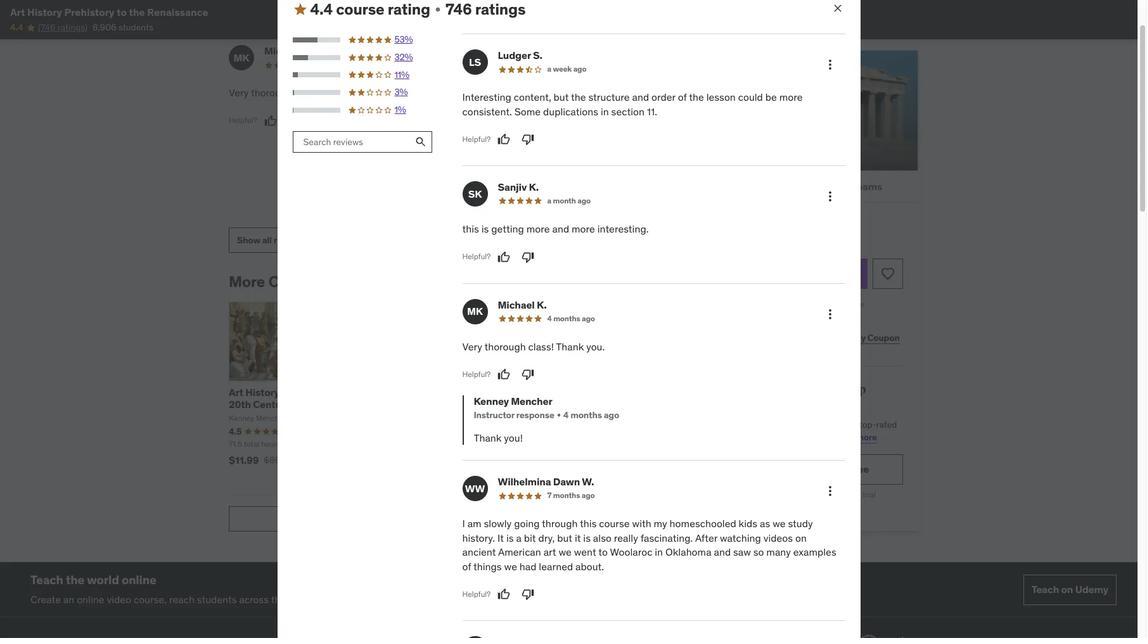 Task type: describe. For each thing, give the bounding box(es) containing it.
thank for mark review by michael k. as unhelpful image associated with mark review by michael k. as helpful image
[[323, 87, 351, 99]]

am for mark review by michael k. as helpful image
[[466, 87, 480, 99]]

order
[[652, 91, 676, 104]]

week
[[553, 64, 572, 74]]

show all reviews
[[237, 235, 305, 246]]

art history renaissance to 20th century kenney mencher
[[229, 386, 353, 423]]

interesting
[[463, 91, 512, 104]]

ship
[[473, 398, 495, 411]]

it for mark review by michael k. as helpful image
[[642, 101, 648, 113]]

thank for mark review by michael k. as helpful icon mark review by michael k. as unhelpful image
[[556, 340, 584, 353]]

am for mark review by michael k. as helpful icon
[[468, 518, 482, 530]]

lectures
[[440, 440, 468, 449]]

kenney inside painting and drawing the human form and portraiture kenney mencher
[[532, 413, 557, 423]]

11% button
[[293, 69, 433, 81]]

slowly for mark review by michael k. as helpful icon
[[484, 518, 512, 530]]

on inside 'teach on udemy' link
[[1062, 584, 1074, 596]]

mark review by michael k. as unhelpful image for mark review by michael k. as helpful icon
[[522, 368, 535, 381]]

it for mark review by michael k. as helpful icon
[[498, 532, 504, 545]]

1 vertical spatial wilhelmina dawn w.
[[498, 476, 594, 489]]

apply
[[842, 332, 866, 344]]

plan
[[812, 463, 833, 476]]

kenney inside art history renaissance to 20th century kenney mencher
[[229, 413, 254, 423]]

more inside button
[[486, 162, 508, 174]]

structure
[[589, 91, 630, 104]]

mark review by wilhelmina dawn w. as helpful image for mark review by wilhelmina dawn w. as unhelpful icon
[[498, 588, 511, 601]]

ago for mark review by michael k. as helpful icon
[[582, 314, 595, 323]]

1 vertical spatial w.
[[582, 476, 594, 489]]

videos for mark review by michael k. as helpful image
[[505, 129, 534, 142]]

had for mark review by michael k. as helpful icon mark review by michael k. as unhelpful image
[[520, 560, 537, 573]]

0 vertical spatial month
[[553, 196, 576, 206]]

at
[[775, 490, 782, 499]]

things for mark review by michael k. as helpful icon mark review by michael k. as unhelpful image
[[474, 560, 502, 573]]

of inside interesting content, but the structure and order of the lesson could be more consistent. some duplications in section 11.
[[678, 91, 687, 104]]

guarantee
[[829, 299, 865, 309]]

of inside get this course, plus 11,000+ of our top-rated courses, with personal plan.
[[835, 419, 843, 431]]

business for fine artists: how to market, sell, and ship
[[380, 386, 520, 411]]

the left globe,
[[271, 594, 286, 606]]

more down top-
[[856, 432, 877, 443]]

earn
[[338, 594, 359, 606]]

painting
[[532, 386, 571, 399]]

learn
[[831, 432, 854, 443]]

art for art history prehistory to the renaissance
[[10, 6, 25, 18]]

as for mark review by michael k. as helpful icon
[[760, 518, 771, 530]]

mk for mark review by michael k. as helpful image
[[234, 51, 250, 64]]

3% button
[[293, 86, 433, 99]]

thorough for mark review by michael k. as helpful icon
[[485, 340, 526, 353]]

ago for mark review by michael k. as helpful image
[[348, 60, 362, 69]]

subscribe to udemy's top courses
[[718, 382, 867, 414]]

kids for mark review by michael k. as helpful image
[[530, 101, 549, 113]]

renaissance inside art history renaissance to 20th century kenney mencher
[[282, 386, 341, 399]]

$16.58
[[784, 490, 807, 499]]

money
[[361, 594, 391, 606]]

reach
[[169, 594, 195, 606]]

you. for mark review by michael k. as helpful icon
[[587, 340, 605, 353]]

learn more link
[[831, 432, 877, 443]]

to inside business for fine artists: how to market, sell, and ship
[[380, 398, 390, 411]]

4 for mark review by michael k. as helpful icon
[[548, 314, 552, 323]]

32% button
[[293, 51, 433, 64]]

our
[[845, 419, 858, 431]]

how
[[499, 386, 520, 399]]

lifetime
[[791, 315, 819, 324]]

so for mark review by michael k. as helpful image
[[640, 143, 651, 156]]

0 vertical spatial 7 months ago
[[546, 60, 594, 69]]

20th
[[229, 398, 251, 411]]

(746 ratings)
[[38, 22, 87, 33]]

oklahoma for mark review by michael k. as helpful icon
[[666, 546, 712, 559]]

additional actions for review by sanjiv k. image
[[823, 189, 838, 204]]

the up an
[[66, 573, 84, 588]]

very thorough class! thank you. for mark review by michael k. as helpful icon mark review by michael k. as unhelpful image
[[463, 340, 605, 353]]

portraiture
[[614, 398, 666, 411]]

after for mark review by michael k. as helpful image
[[632, 115, 655, 128]]

the left lesson
[[689, 91, 704, 104]]

sell,
[[430, 398, 451, 411]]

more courses by kenney mencher
[[229, 272, 469, 292]]

it for mark review by michael k. as helpful image
[[512, 115, 518, 128]]

more down a month ago
[[572, 223, 595, 235]]

could
[[739, 91, 763, 104]]

kenney right by at top left
[[351, 272, 404, 292]]

century
[[253, 398, 291, 411]]

k. for mark review by michael k. as helpful image
[[303, 45, 313, 57]]

interesting.
[[598, 223, 649, 235]]

30-
[[757, 299, 770, 309]]

prehistory
[[64, 6, 114, 18]]

saw for mark review by michael k. as helpful image
[[620, 143, 638, 156]]

art for art history renaissance to 20th century kenney mencher
[[229, 386, 243, 399]]

art history renaissance to 20th century link
[[229, 386, 353, 411]]

3%
[[395, 86, 408, 98]]

fascinating. for mark review by michael k. as helpful image
[[578, 115, 630, 128]]

rated
[[877, 419, 898, 431]]

in for mark review by michael k. as helpful image
[[542, 143, 550, 156]]

this inside get this course, plus 11,000+ of our top-rated courses, with personal plan.
[[735, 419, 750, 431]]

free
[[851, 463, 870, 476]]

4.4
[[10, 22, 23, 33]]

the up the duplications
[[571, 91, 586, 104]]

helpful? for mark review by michael k. as helpful image
[[229, 116, 257, 125]]

box image
[[899, 633, 941, 639]]

4 months ago for mark review by michael k. as helpful image
[[314, 60, 362, 69]]

art for mark review by michael k. as helpful image
[[632, 129, 644, 142]]

0 vertical spatial ww
[[464, 51, 484, 64]]

michael for mark review by michael k. as helpful image
[[264, 45, 301, 57]]

fascinating. for mark review by michael k. as helpful icon
[[641, 532, 693, 545]]

this is getting more and more interesting.
[[463, 223, 649, 235]]

also for mark review by michael k. as helpful image
[[530, 115, 549, 128]]

day
[[770, 299, 783, 309]]

oklahoma for mark review by michael k. as helpful image
[[552, 143, 599, 156]]

medium image
[[293, 2, 308, 17]]

1 vertical spatial 7
[[548, 491, 552, 501]]

53% button
[[293, 34, 433, 46]]

teach on udemy
[[1032, 584, 1109, 596]]

and inside teach the world online create an online video course, reach students across the globe, and earn money
[[319, 594, 336, 606]]

instructor
[[474, 410, 515, 421]]

helpful? for the "mark review by ludger s. as helpful" icon
[[463, 134, 491, 144]]

months for mark review by michael k. as helpful icon mark review by michael k. as unhelpful image
[[554, 314, 581, 323]]

top
[[847, 382, 867, 398]]

in for mark review by michael k. as helpful icon
[[655, 546, 663, 559]]

i for mark review by michael k. as helpful image
[[461, 87, 464, 99]]

1 horizontal spatial month
[[822, 490, 844, 499]]

6,906
[[93, 22, 116, 33]]

learn more
[[831, 432, 877, 443]]

eventbrite image
[[1044, 633, 1117, 639]]

0 vertical spatial wilhelmina dawn w.
[[496, 45, 593, 57]]

0 vertical spatial w.
[[581, 45, 593, 57]]

1 vertical spatial online
[[77, 594, 104, 606]]

•
[[557, 410, 561, 421]]

history. for mark review by michael k. as helpful icon
[[463, 532, 495, 545]]

71.5 total hours
[[229, 440, 280, 449]]

71.5
[[229, 440, 242, 449]]

show more
[[461, 162, 508, 174]]

0 vertical spatial students
[[119, 22, 153, 33]]

art history prehistory to the renaissance
[[10, 6, 208, 18]]

1 vertical spatial wilhelmina
[[498, 476, 551, 489]]

ago for mark review by sanjiv k. as helpful "image"
[[578, 196, 591, 206]]

had for mark review by michael k. as unhelpful image associated with mark review by michael k. as helpful image
[[591, 158, 608, 170]]

sanjiv k.
[[498, 181, 539, 194]]

months inside kenney mencher instructor response • 4 months ago
[[571, 410, 602, 421]]

(746
[[38, 22, 55, 33]]

homeschooled for mark review by michael k. as helpful icon
[[670, 518, 737, 530]]

about. for mark review by michael k. as helpful image
[[461, 172, 490, 184]]

show all reviews button
[[229, 228, 314, 253]]

mark review by wilhelmina dawn w. as helpful image for mark review by wilhelmina dawn w. as unhelpful image
[[496, 196, 509, 208]]

lesson
[[707, 91, 736, 104]]

ls
[[469, 56, 481, 68]]

teams
[[852, 180, 883, 193]]

course, inside get this course, plus 11,000+ of our top-rated courses, with personal plan.
[[752, 419, 781, 431]]

after
[[845, 490, 861, 499]]

very for mark review by michael k. as helpful icon
[[463, 340, 482, 353]]

and inside interesting content, but the structure and order of the lesson could be more consistent. some duplications in section 11.
[[632, 91, 649, 104]]

1 vertical spatial dawn
[[553, 476, 580, 489]]

by
[[330, 272, 347, 292]]

mk for mark review by michael k. as helpful icon
[[467, 305, 483, 318]]

through for mark review by michael k. as helpful image
[[541, 87, 576, 99]]

report abuse button
[[229, 507, 673, 532]]

woolaroc for mark review by michael k. as helpful icon
[[610, 546, 653, 559]]

bit for mark review by michael k. as helpful icon
[[524, 532, 536, 545]]

many for mark review by michael k. as helpful image
[[461, 158, 485, 170]]

53%
[[395, 34, 413, 45]]

ludger
[[498, 49, 531, 62]]

coupon
[[868, 332, 900, 344]]

hours
[[261, 440, 280, 449]]

subscribe
[[718, 382, 777, 398]]

more
[[229, 272, 265, 292]]

0 vertical spatial wilhelmina
[[496, 45, 550, 57]]

across
[[239, 594, 269, 606]]

for inside "link"
[[835, 463, 849, 476]]

drawing
[[593, 386, 633, 399]]

1%
[[395, 104, 406, 115]]

to inside art history renaissance to 20th century kenney mencher
[[343, 386, 353, 399]]

of down mark review by ludger s. as unhelpful image
[[533, 158, 542, 170]]

and inside business for fine artists: how to market, sell, and ship
[[453, 398, 471, 411]]

painting and drawing the human form and portraiture kenney mencher
[[532, 386, 666, 423]]

course for mark review by michael k. as helpful icon
[[599, 518, 630, 530]]

watching for mark review by michael k. as helpful image
[[461, 129, 502, 142]]

form
[[567, 398, 592, 411]]

starting
[[746, 490, 773, 499]]

saw for mark review by michael k. as helpful icon
[[734, 546, 751, 559]]

4.5
[[229, 426, 242, 437]]

i am slowly going through this course with my homeschooled kids as we study history. it is a bit dry, but it is also really fascinating. after watching videos on ancient american art we went to woolaroc in oklahoma and saw so many examples of things we had learned about. for mark review by michael k. as helpful image
[[461, 87, 666, 184]]



Task type: vqa. For each thing, say whether or not it's contained in the screenshot.
topmost in
yes



Task type: locate. For each thing, give the bounding box(es) containing it.
30-day money-back guarantee full lifetime access apply coupon
[[757, 299, 900, 344]]

michael
[[264, 45, 301, 57], [498, 298, 535, 311]]

2 vertical spatial thank
[[474, 432, 502, 445]]

about.
[[461, 172, 490, 184], [576, 560, 604, 573]]

0 vertical spatial renaissance
[[147, 6, 208, 18]]

0 vertical spatial dawn
[[552, 45, 579, 57]]

history. left 11.
[[607, 101, 639, 113]]

1 vertical spatial watching
[[720, 532, 761, 545]]

33
[[429, 440, 438, 449]]

w.
[[581, 45, 593, 57], [582, 476, 594, 489]]

i am slowly going through this course with my homeschooled kids as we study history. it is a bit dry, but it is also really fascinating. after watching videos on ancient american art we went to woolaroc in oklahoma and saw so many examples of things we had learned about. for mark review by michael k. as helpful icon
[[463, 518, 837, 573]]

as
[[551, 101, 562, 113], [760, 518, 771, 530]]

additional actions for review by ludger s. image
[[823, 57, 838, 73]]

class! up 1% button
[[295, 87, 320, 99]]

dry, for mark review by michael k. as helpful icon
[[539, 532, 555, 545]]

0 horizontal spatial things
[[474, 560, 502, 573]]

1 horizontal spatial bit
[[524, 532, 536, 545]]

history inside art history renaissance to 20th century kenney mencher
[[246, 386, 280, 399]]

the up 6,906 students
[[129, 6, 145, 18]]

study left section at the right
[[579, 101, 604, 113]]

personal inside get this course, plus 11,000+ of our top-rated courses, with personal plan.
[[773, 432, 807, 443]]

business
[[380, 386, 423, 399]]

ancient down abuse
[[463, 546, 496, 559]]

human
[[532, 398, 565, 411]]

thank down instructor
[[474, 432, 502, 445]]

0 vertical spatial history
[[27, 6, 62, 18]]

1 vertical spatial but
[[494, 115, 509, 128]]

helpful? for 'mark review by wilhelmina dawn w. as helpful' "image" corresponding to mark review by wilhelmina dawn w. as unhelpful icon
[[463, 589, 491, 599]]

try personal plan for free link
[[718, 454, 904, 485]]

0 vertical spatial examples
[[488, 158, 531, 170]]

mark review by michael k. as helpful image
[[264, 115, 277, 127]]

ww left ludger
[[464, 51, 484, 64]]

1 horizontal spatial watching
[[720, 532, 761, 545]]

0 vertical spatial homeschooled
[[461, 101, 528, 113]]

mencher inside art history renaissance to 20th century kenney mencher
[[256, 413, 286, 423]]

art up 4.4 on the top left of the page
[[10, 6, 25, 18]]

0 horizontal spatial students
[[119, 22, 153, 33]]

0 horizontal spatial also
[[530, 115, 549, 128]]

my for mark review by michael k. as helpful icon mark review by michael k. as unhelpful image
[[654, 518, 668, 530]]

watching down starting
[[720, 532, 761, 545]]

examples for mark review by michael k. as helpful icon
[[794, 546, 837, 559]]

plan.
[[810, 432, 829, 443]]

1 horizontal spatial kids
[[739, 518, 758, 530]]

response
[[517, 410, 555, 421]]

teach for on
[[1032, 584, 1060, 596]]

bit
[[461, 115, 473, 128], [524, 532, 536, 545]]

ago inside kenney mencher instructor response • 4 months ago
[[604, 410, 620, 421]]

am up consistent.
[[466, 87, 480, 99]]

personal down plus
[[773, 432, 807, 443]]

as down starting
[[760, 518, 771, 530]]

slowly for mark review by michael k. as helpful image
[[483, 87, 510, 99]]

learned for mark review by michael k. as helpful image
[[610, 158, 644, 170]]

watching
[[461, 129, 502, 142], [720, 532, 761, 545]]

you. for mark review by michael k. as helpful image
[[353, 87, 371, 99]]

1 horizontal spatial dry,
[[539, 532, 555, 545]]

2 horizontal spatial on
[[1062, 584, 1074, 596]]

so down starting
[[754, 546, 764, 559]]

0 vertical spatial many
[[461, 158, 485, 170]]

0 vertical spatial study
[[579, 101, 604, 113]]

watching for mark review by michael k. as helpful icon
[[720, 532, 761, 545]]

study down $16.58
[[788, 518, 813, 530]]

volkswagen image
[[855, 633, 883, 639]]

to inside subscribe to udemy's top courses
[[780, 382, 792, 398]]

1 horizontal spatial thank
[[474, 432, 502, 445]]

1 vertical spatial ww
[[465, 482, 485, 495]]

as right some
[[551, 101, 562, 113]]

students right reach
[[197, 594, 237, 606]]

for left free on the bottom of page
[[835, 463, 849, 476]]

be
[[766, 91, 777, 104]]

american up mark review by wilhelmina dawn w. as unhelpful icon
[[498, 546, 541, 559]]

helpful? down show more button
[[461, 197, 489, 206]]

close modal image
[[832, 2, 844, 14]]

0 horizontal spatial about.
[[461, 172, 490, 184]]

1 vertical spatial show
[[237, 235, 260, 246]]

11.
[[647, 105, 658, 118]]

ancient for mark review by michael k. as helpful icon mark review by michael k. as unhelpful image
[[463, 546, 496, 559]]

mark review by wilhelmina dawn w. as helpful image left mark review by wilhelmina dawn w. as unhelpful icon
[[498, 588, 511, 601]]

1 vertical spatial dry,
[[539, 532, 555, 545]]

my
[[653, 87, 666, 99], [654, 518, 668, 530]]

painting and drawing the human form and portraiture link
[[532, 386, 666, 411]]

an
[[63, 594, 74, 606]]

0 horizontal spatial oklahoma
[[552, 143, 599, 156]]

mark review by michael k. as unhelpful image
[[288, 115, 301, 127], [522, 368, 535, 381]]

the
[[129, 6, 145, 18], [571, 91, 586, 104], [689, 91, 704, 104], [635, 386, 651, 399], [66, 573, 84, 588], [271, 594, 286, 606]]

1 horizontal spatial 4 months ago
[[548, 314, 595, 323]]

in inside interesting content, but the structure and order of the lesson could be more consistent. some duplications in section 11.
[[601, 105, 609, 118]]

a
[[548, 64, 552, 74], [661, 101, 666, 113], [548, 196, 552, 206], [516, 532, 522, 545]]

going for mark review by michael k. as helpful image
[[513, 87, 538, 99]]

am right report
[[468, 518, 482, 530]]

kids for mark review by michael k. as helpful icon
[[739, 518, 758, 530]]

0 vertical spatial my
[[653, 87, 666, 99]]

per
[[809, 490, 820, 499]]

0 horizontal spatial course,
[[134, 594, 167, 606]]

of
[[678, 91, 687, 104], [533, 158, 542, 170], [835, 419, 843, 431], [463, 560, 471, 573]]

0 vertical spatial but
[[554, 91, 569, 104]]

0 horizontal spatial many
[[461, 158, 485, 170]]

1 horizontal spatial michael
[[498, 298, 535, 311]]

0 horizontal spatial really
[[551, 115, 575, 128]]

1 vertical spatial learned
[[539, 560, 573, 573]]

with for mark review by michael k. as helpful image
[[631, 87, 650, 99]]

so down 11.
[[640, 143, 651, 156]]

online right an
[[77, 594, 104, 606]]

4 months ago for mark review by michael k. as helpful icon
[[548, 314, 595, 323]]

wilhelmina dawn w. down you!
[[498, 476, 594, 489]]

1 vertical spatial saw
[[734, 546, 751, 559]]

mark review by ludger s. as unhelpful image
[[522, 133, 535, 146]]

mark review by michael k. as helpful image
[[498, 368, 511, 381]]

course
[[598, 87, 628, 99], [599, 518, 630, 530]]

helpful? left mark review by sanjiv k. as helpful "image"
[[463, 252, 491, 261]]

xsmall image
[[433, 4, 443, 15]]

additional actions for review by michael k. image
[[823, 307, 838, 322]]

all
[[262, 235, 272, 246]]

sk
[[468, 187, 482, 200]]

learned for mark review by michael k. as helpful icon
[[539, 560, 573, 573]]

very thorough class! thank you. for mark review by michael k. as unhelpful image associated with mark review by michael k. as helpful image
[[229, 87, 371, 99]]

1 horizontal spatial history.
[[607, 101, 639, 113]]

wilhelmina dawn w.
[[496, 45, 593, 57], [498, 476, 594, 489]]

a month ago
[[548, 196, 591, 206]]

1 vertical spatial michael k.
[[498, 298, 547, 311]]

1 vertical spatial after
[[696, 532, 718, 545]]

0 vertical spatial michael k.
[[264, 45, 313, 57]]

4 for mark review by michael k. as helpful image
[[314, 60, 318, 69]]

money-
[[784, 299, 810, 309]]

0 vertical spatial very thorough class! thank you.
[[229, 87, 371, 99]]

wilhelmina down you!
[[498, 476, 551, 489]]

study for mark review by michael k. as helpful icon
[[788, 518, 813, 530]]

udemy's
[[794, 382, 844, 398]]

kenney inside kenney mencher instructor response • 4 months ago
[[474, 395, 509, 408]]

teach
[[30, 573, 63, 588], [1032, 584, 1060, 596]]

1 vertical spatial also
[[593, 532, 612, 545]]

4 inside kenney mencher instructor response • 4 months ago
[[564, 410, 569, 421]]

of left our
[[835, 419, 843, 431]]

kenney down 20th
[[229, 413, 254, 423]]

helpful? for 'mark review by wilhelmina dawn w. as helpful' "image" corresponding to mark review by wilhelmina dawn w. as unhelpful image
[[461, 197, 489, 206]]

mark review by ludger s. as helpful image
[[498, 133, 511, 146]]

1 horizontal spatial oklahoma
[[666, 546, 712, 559]]

0 vertical spatial 7
[[546, 60, 550, 69]]

had
[[591, 158, 608, 170], [520, 560, 537, 573]]

students
[[119, 22, 153, 33], [197, 594, 237, 606]]

2 vertical spatial 4
[[564, 410, 569, 421]]

0 horizontal spatial homeschooled
[[461, 101, 528, 113]]

1 vertical spatial homeschooled
[[670, 518, 737, 530]]

about. for mark review by michael k. as helpful icon
[[576, 560, 604, 573]]

students down art history prehistory to the renaissance
[[119, 22, 153, 33]]

create
[[30, 594, 61, 606]]

1 vertical spatial thorough
[[485, 340, 526, 353]]

had up mark review by wilhelmina dawn w. as unhelpful icon
[[520, 560, 537, 573]]

my for mark review by michael k. as unhelpful image associated with mark review by michael k. as helpful image
[[653, 87, 666, 99]]

going up some
[[513, 87, 538, 99]]

saw down starting
[[734, 546, 751, 559]]

submit search image
[[415, 136, 427, 149]]

homeschooled for mark review by michael k. as helpful image
[[461, 101, 528, 113]]

1 horizontal spatial thorough
[[485, 340, 526, 353]]

teach the world online create an online video course, reach students across the globe, and earn money
[[30, 573, 391, 606]]

as for mark review by michael k. as helpful image
[[551, 101, 562, 113]]

very thorough class! thank you. up mark review by michael k. as helpful icon
[[463, 340, 605, 353]]

1 vertical spatial examples
[[794, 546, 837, 559]]

ww up abuse
[[465, 482, 485, 495]]

renaissance
[[147, 6, 208, 18], [282, 386, 341, 399]]

mencher inside kenney mencher instructor response • 4 months ago
[[511, 395, 553, 408]]

0 horizontal spatial thank
[[323, 87, 351, 99]]

study for mark review by michael k. as helpful image
[[579, 101, 604, 113]]

saw
[[620, 143, 638, 156], [734, 546, 751, 559]]

1 vertical spatial with
[[754, 432, 771, 443]]

mark review by michael k. as unhelpful image right mark review by michael k. as helpful icon
[[522, 368, 535, 381]]

many up sk
[[461, 158, 485, 170]]

teach inside teach the world online create an online video course, reach students across the globe, and earn money
[[30, 573, 63, 588]]

teams button
[[816, 171, 919, 202]]

through
[[541, 87, 576, 99], [542, 518, 578, 530]]

course, right video
[[134, 594, 167, 606]]

and
[[632, 91, 649, 104], [601, 143, 618, 156], [553, 223, 570, 235], [573, 386, 591, 399], [453, 398, 471, 411], [594, 398, 612, 411], [714, 546, 731, 559], [319, 594, 336, 606]]

show for show all reviews
[[237, 235, 260, 246]]

0 vertical spatial in
[[601, 105, 609, 118]]

mencher inside painting and drawing the human form and portraiture kenney mencher
[[559, 413, 589, 423]]

had up a month ago
[[591, 158, 608, 170]]

in
[[601, 105, 609, 118], [542, 143, 550, 156], [655, 546, 663, 559]]

art inside art history renaissance to 20th century kenney mencher
[[229, 386, 243, 399]]

very for mark review by michael k. as helpful image
[[229, 87, 249, 99]]

trial
[[863, 490, 876, 499]]

1 vertical spatial k.
[[529, 181, 539, 194]]

1 vertical spatial bit
[[524, 532, 536, 545]]

k. for mark review by sanjiv k. as helpful "image"
[[529, 181, 539, 194]]

0 vertical spatial bit
[[461, 115, 473, 128]]

0 horizontal spatial class!
[[295, 87, 320, 99]]

very thorough class! thank you.
[[229, 87, 371, 99], [463, 340, 605, 353]]

1% button
[[293, 104, 433, 116]]

kids down starting
[[739, 518, 758, 530]]

months for mark review by wilhelmina dawn w. as unhelpful icon
[[553, 491, 580, 501]]

full
[[777, 315, 789, 324]]

0 vertical spatial i
[[461, 87, 464, 99]]

1 vertical spatial personal
[[769, 463, 810, 476]]

1 horizontal spatial renaissance
[[282, 386, 341, 399]]

things for mark review by michael k. as unhelpful image associated with mark review by michael k. as helpful image
[[545, 158, 573, 170]]

with for mark review by michael k. as helpful icon
[[632, 518, 652, 530]]

went for mark review by michael k. as helpful image
[[461, 143, 483, 156]]

k. for mark review by michael k. as helpful icon
[[537, 298, 547, 311]]

on down $16.58
[[796, 532, 807, 545]]

1 horizontal spatial online
[[122, 573, 156, 588]]

after for mark review by michael k. as helpful icon
[[696, 532, 718, 545]]

show left "all"
[[237, 235, 260, 246]]

total
[[244, 440, 259, 449]]

examples
[[488, 158, 531, 170], [794, 546, 837, 559]]

kids up mark review by ludger s. as unhelpful image
[[530, 101, 549, 113]]

1 vertical spatial so
[[754, 546, 764, 559]]

0 horizontal spatial art
[[10, 6, 25, 18]]

many down at
[[767, 546, 791, 559]]

bit up mark review by wilhelmina dawn w. as unhelpful icon
[[524, 532, 536, 545]]

4
[[314, 60, 318, 69], [548, 314, 552, 323], [564, 410, 569, 421]]

1 vertical spatial videos
[[764, 532, 793, 545]]

content,
[[514, 91, 551, 104]]

0 vertical spatial very
[[229, 87, 249, 99]]

1 horizontal spatial michael k.
[[498, 298, 547, 311]]

try
[[752, 463, 767, 476]]

mark review by wilhelmina dawn w. as unhelpful image
[[522, 588, 535, 601]]

thorough up mark review by michael k. as helpful icon
[[485, 340, 526, 353]]

of right order
[[678, 91, 687, 104]]

0 horizontal spatial had
[[520, 560, 537, 573]]

michael down 'mark review by sanjiv k. as unhelpful' image
[[498, 298, 535, 311]]

for left the fine
[[425, 386, 439, 399]]

mencher
[[407, 272, 469, 292], [511, 395, 553, 408], [256, 413, 286, 423], [559, 413, 589, 423]]

0 horizontal spatial so
[[640, 143, 651, 156]]

you. up "drawing"
[[587, 340, 605, 353]]

1 vertical spatial 4 months ago
[[548, 314, 595, 323]]

kenney mencher link
[[351, 272, 469, 292]]

1 horizontal spatial videos
[[764, 532, 793, 545]]

some
[[515, 105, 541, 118]]

with inside get this course, plus 11,000+ of our top-rated courses, with personal plan.
[[754, 432, 771, 443]]

1 horizontal spatial saw
[[734, 546, 751, 559]]

examples for mark review by michael k. as helpful image
[[488, 158, 531, 170]]

history. down abuse
[[463, 532, 495, 545]]

saw down section at the right
[[620, 143, 638, 156]]

helpful? left mark review by wilhelmina dawn w. as unhelpful icon
[[463, 589, 491, 599]]

33 lectures
[[429, 440, 468, 449]]

0 vertical spatial through
[[541, 87, 576, 99]]

really
[[551, 115, 575, 128], [614, 532, 638, 545]]

i up consistent.
[[461, 87, 464, 99]]

on for mark review by michael k. as unhelpful image associated with mark review by michael k. as helpful image
[[536, 129, 548, 142]]

for inside business for fine artists: how to market, sell, and ship
[[425, 386, 439, 399]]

Search reviews text field
[[293, 132, 411, 153]]

videos for mark review by michael k. as helpful icon
[[764, 532, 793, 545]]

videos down at
[[764, 532, 793, 545]]

class! for mark review by michael k. as unhelpful image associated with mark review by michael k. as helpful image
[[295, 87, 320, 99]]

2 vertical spatial with
[[632, 518, 652, 530]]

0 vertical spatial woolaroc
[[497, 143, 539, 156]]

mark review by michael k. as unhelpful image right mark review by michael k. as helpful image
[[288, 115, 301, 127]]

thank up painting
[[556, 340, 584, 353]]

examples down the per
[[794, 546, 837, 559]]

report
[[423, 514, 452, 525]]

so for mark review by michael k. as helpful icon
[[754, 546, 764, 559]]

examples up sanjiv
[[488, 158, 531, 170]]

history for renaissance
[[246, 386, 280, 399]]

mark review by wilhelmina dawn w. as unhelpful image
[[520, 196, 533, 208]]

0 vertical spatial about.
[[461, 172, 490, 184]]

bit down the interesting
[[461, 115, 473, 128]]

thank you!
[[474, 432, 523, 445]]

things up a month ago
[[545, 158, 573, 170]]

personal up $16.58
[[769, 463, 810, 476]]

mark review by sanjiv k. as unhelpful image
[[522, 251, 535, 264]]

1 horizontal spatial as
[[760, 518, 771, 530]]

also for mark review by michael k. as helpful icon
[[593, 532, 612, 545]]

american
[[586, 129, 629, 142], [498, 546, 541, 559]]

going right abuse
[[514, 518, 540, 530]]

very thorough class! thank you. up mark review by michael k. as helpful image
[[229, 87, 371, 99]]

michael k.
[[264, 45, 313, 57], [498, 298, 547, 311]]

michael k. for mark review by michael k. as helpful image
[[264, 45, 313, 57]]

helpful? for mark review by sanjiv k. as helpful "image"
[[463, 252, 491, 261]]

0 vertical spatial thorough
[[251, 87, 292, 99]]

1 vertical spatial really
[[614, 532, 638, 545]]

but for mark review by michael k. as helpful icon
[[557, 532, 573, 545]]

ago for the "mark review by ludger s. as helpful" icon
[[574, 64, 587, 74]]

michael k. down medium icon
[[264, 45, 313, 57]]

personal inside "link"
[[769, 463, 810, 476]]

helpful? for mark review by michael k. as helpful icon
[[463, 369, 491, 379]]

mark review by ludger s. as unhelpful image
[[288, 0, 301, 5]]

teams tab list
[[703, 171, 919, 203]]

slowly
[[483, 87, 510, 99], [484, 518, 512, 530]]

reviews
[[274, 235, 305, 246]]

abuse
[[453, 514, 478, 525]]

kenney up instructor
[[474, 395, 509, 408]]

michael k. down 'mark review by sanjiv k. as unhelpful' image
[[498, 298, 547, 311]]

more inside interesting content, but the structure and order of the lesson could be more consistent. some duplications in section 11.
[[780, 91, 803, 104]]

get
[[718, 419, 733, 431]]

ww
[[464, 51, 484, 64], [465, 482, 485, 495]]

on left udemy
[[1062, 584, 1074, 596]]

i right report
[[463, 518, 465, 530]]

helpful? left the "mark review by ludger s. as helpful" icon
[[463, 134, 491, 144]]

show for show more
[[461, 162, 484, 174]]

ago for 'mark review by wilhelmina dawn w. as helpful' "image" corresponding to mark review by wilhelmina dawn w. as unhelpful icon
[[582, 491, 595, 501]]

thank up 1% button
[[323, 87, 351, 99]]

videos down some
[[505, 129, 534, 142]]

course, inside teach the world online create an online video course, reach students across the globe, and earn money
[[134, 594, 167, 606]]

history
[[27, 6, 62, 18], [246, 386, 280, 399]]

1 vertical spatial history.
[[463, 532, 495, 545]]

course, left plus
[[752, 419, 781, 431]]

art
[[632, 129, 644, 142], [544, 546, 556, 559]]

wilhelmina dawn w. up week
[[496, 45, 593, 57]]

s.
[[533, 49, 543, 62]]

slowly right abuse
[[484, 518, 512, 530]]

0 horizontal spatial month
[[553, 196, 576, 206]]

teach left udemy
[[1032, 584, 1060, 596]]

$11.99 $89.99
[[229, 454, 293, 467]]

top-
[[860, 419, 877, 431]]

1 vertical spatial art
[[229, 386, 243, 399]]

wilhelmina up content,
[[496, 45, 550, 57]]

art left century
[[229, 386, 243, 399]]

fine
[[441, 386, 461, 399]]

1 vertical spatial american
[[498, 546, 541, 559]]

1 vertical spatial am
[[468, 518, 482, 530]]

things down abuse
[[474, 560, 502, 573]]

art for mark review by michael k. as helpful icon
[[544, 546, 556, 559]]

for
[[425, 386, 439, 399], [835, 463, 849, 476]]

1 vertical spatial 7 months ago
[[548, 491, 595, 501]]

additional actions for review by wilhelmina dawn w. image
[[823, 484, 838, 499]]

market,
[[392, 398, 428, 411]]

mark review by michael k. as unhelpful image for mark review by michael k. as helpful image
[[288, 115, 301, 127]]

really for mark review by michael k. as helpful image
[[551, 115, 575, 128]]

michael for mark review by michael k. as helpful icon
[[498, 298, 535, 311]]

show up sk
[[461, 162, 484, 174]]

netapp image
[[956, 633, 1029, 639]]

1 horizontal spatial 4
[[548, 314, 552, 323]]

teach on udemy link
[[1024, 575, 1117, 605]]

1 vertical spatial course
[[599, 518, 630, 530]]

show more button
[[461, 156, 508, 181]]

class! for mark review by michael k. as helpful icon mark review by michael k. as unhelpful image
[[529, 340, 554, 353]]

i for mark review by michael k. as helpful icon
[[463, 518, 465, 530]]

online up video
[[122, 573, 156, 588]]

more up sanjiv
[[486, 162, 508, 174]]

1 horizontal spatial about.
[[576, 560, 604, 573]]

on for mark review by michael k. as helpful icon mark review by michael k. as unhelpful image
[[796, 532, 807, 545]]

0 horizontal spatial michael
[[264, 45, 301, 57]]

1 vertical spatial on
[[796, 532, 807, 545]]

month up this is getting more and more interesting.
[[553, 196, 576, 206]]

ancient for mark review by michael k. as unhelpful image associated with mark review by michael k. as helpful image
[[550, 129, 584, 142]]

1 horizontal spatial learned
[[610, 158, 644, 170]]

going for mark review by michael k. as helpful icon
[[514, 518, 540, 530]]

udemy
[[1076, 584, 1109, 596]]

1 horizontal spatial it
[[575, 532, 581, 545]]

2 horizontal spatial in
[[655, 546, 663, 559]]

michael down medium icon
[[264, 45, 301, 57]]

thorough for mark review by michael k. as helpful image
[[251, 87, 292, 99]]

bit for mark review by michael k. as helpful image
[[461, 115, 473, 128]]

history. for mark review by michael k. as helpful image
[[607, 101, 639, 113]]

on right mark review by ludger s. as unhelpful image
[[536, 129, 548, 142]]

slowly up consistent.
[[483, 87, 510, 99]]

0 horizontal spatial dry,
[[475, 115, 492, 128]]

0 horizontal spatial kids
[[530, 101, 549, 113]]

1 horizontal spatial very
[[463, 340, 482, 353]]

1 vertical spatial study
[[788, 518, 813, 530]]

of down abuse
[[463, 560, 471, 573]]

month right the per
[[822, 490, 844, 499]]

videos
[[505, 129, 534, 142], [764, 532, 793, 545]]

more right be
[[780, 91, 803, 104]]

class! up painting
[[529, 340, 554, 353]]

section
[[612, 105, 645, 118]]

michael k. for mark review by michael k. as helpful icon
[[498, 298, 547, 311]]

$11.99
[[229, 454, 259, 467]]

wishlist image
[[881, 266, 896, 281]]

teach up "create"
[[30, 573, 63, 588]]

it for mark review by michael k. as helpful icon
[[575, 532, 581, 545]]

kenney down human
[[532, 413, 557, 423]]

you. up 1% button
[[353, 87, 371, 99]]

american for mark review by michael k. as helpful icon
[[498, 546, 541, 559]]

more down mark review by wilhelmina dawn w. as unhelpful image
[[527, 223, 550, 235]]

the inside painting and drawing the human form and portraiture kenney mencher
[[635, 386, 651, 399]]

dry, for mark review by michael k. as helpful image
[[475, 115, 492, 128]]

students inside teach the world online create an online video course, reach students across the globe, and earn money
[[197, 594, 237, 606]]

american for mark review by michael k. as helpful image
[[586, 129, 629, 142]]

1 vertical spatial you.
[[587, 340, 605, 353]]

things
[[545, 158, 573, 170], [474, 560, 502, 573]]

mark review by sanjiv k. as helpful image
[[498, 251, 511, 264]]

but inside interesting content, but the structure and order of the lesson could be more consistent. some duplications in section 11.
[[554, 91, 569, 104]]

mark review by wilhelmina dawn w. as helpful image
[[496, 196, 509, 208], [498, 588, 511, 601]]

went for mark review by michael k. as helpful icon
[[574, 546, 597, 559]]

the right "drawing"
[[635, 386, 651, 399]]

1 vertical spatial mark review by wilhelmina dawn w. as helpful image
[[498, 588, 511, 601]]

you!
[[504, 432, 523, 445]]

0 vertical spatial online
[[122, 573, 156, 588]]

month
[[553, 196, 576, 206], [822, 490, 844, 499]]

1 vertical spatial it
[[498, 532, 504, 545]]

0 vertical spatial slowly
[[483, 87, 510, 99]]



